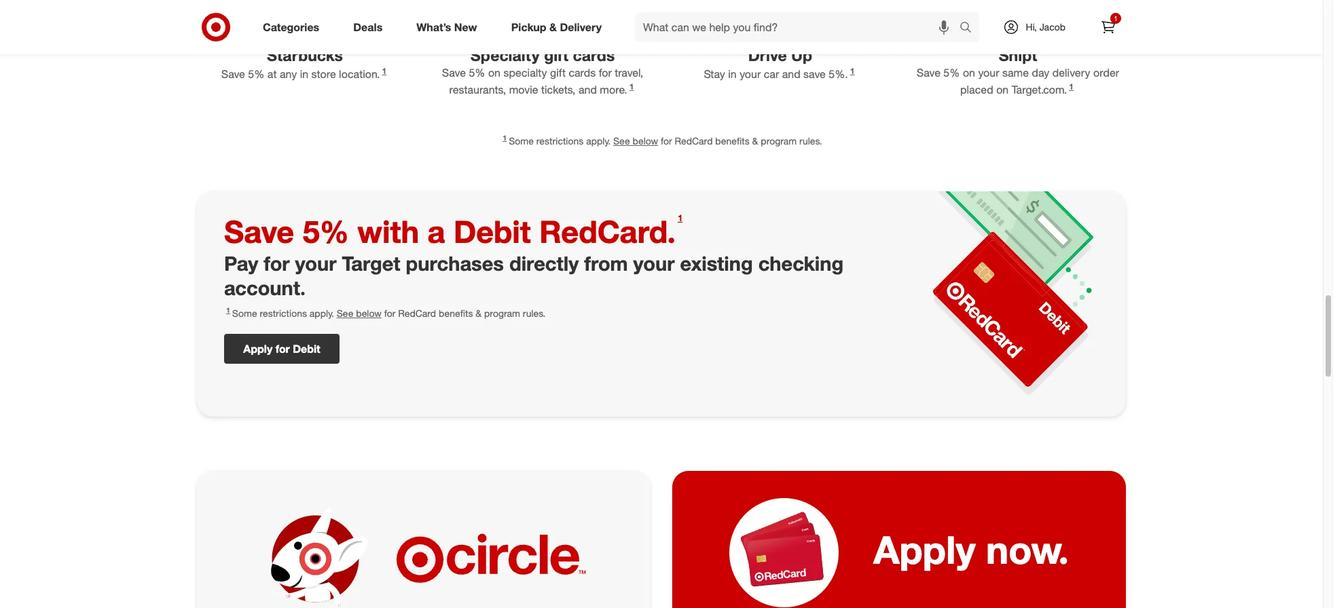 Task type: describe. For each thing, give the bounding box(es) containing it.
for inside apply for debit link
[[276, 342, 290, 356]]

0 horizontal spatial below
[[356, 308, 382, 319]]

2 horizontal spatial &
[[752, 135, 758, 146]]

and inside save 5% on specialty gift cards for travel, restaurants, movie tickets, and more.
[[579, 83, 597, 96]]

redcard.
[[539, 213, 676, 250]]

target.com.
[[1012, 83, 1067, 96]]

apply for apply now.
[[874, 527, 976, 573]]

1 up 'order'
[[1114, 14, 1118, 22]]

save for a
[[224, 213, 294, 250]]

from
[[584, 251, 628, 276]]

placed
[[960, 83, 993, 96]]

2 horizontal spatial on
[[996, 83, 1009, 96]]

0 vertical spatial rules.
[[799, 135, 822, 146]]

1 horizontal spatial some
[[509, 135, 534, 146]]

5%.
[[829, 67, 848, 81]]

save 5% on specialty gift cards for travel, restaurants, movie tickets, and more.
[[442, 66, 643, 96]]

1 vertical spatial debit
[[293, 342, 320, 356]]

for inside pay for your target purchases directly from your existing checking account.
[[264, 251, 290, 276]]

gift cards icon image
[[491, 0, 594, 27]]

1 inside the starbucks save 5% at any in store location. 1
[[382, 66, 387, 76]]

deals link
[[342, 12, 399, 42]]

movie
[[509, 83, 538, 96]]

1 down travel,
[[629, 81, 634, 91]]

What can we help you find? suggestions appear below search field
[[635, 12, 963, 42]]

1 down account.
[[226, 306, 230, 315]]

for inside save 5% on specialty gift cards for travel, restaurants, movie tickets, and more.
[[599, 66, 612, 79]]

with
[[357, 213, 419, 250]]

1 link for drive up
[[848, 66, 857, 81]]

car
[[764, 67, 779, 81]]

directly
[[509, 251, 579, 276]]

0 vertical spatial program
[[761, 135, 797, 146]]

location.
[[339, 67, 380, 81]]

drive up logo image
[[729, 0, 831, 27]]

5% for specialty
[[469, 66, 485, 79]]

tickets,
[[541, 83, 576, 96]]

1 link for specialty gift cards
[[627, 81, 636, 96]]

cards inside save 5% on specialty gift cards for travel, restaurants, movie tickets, and more.
[[569, 66, 596, 79]]

pickup & delivery
[[511, 20, 602, 34]]

now.
[[986, 527, 1069, 573]]

5% inside the starbucks save 5% at any in store location. 1
[[248, 67, 264, 81]]

your right the from at left
[[633, 251, 675, 276]]

save for specialty
[[442, 66, 466, 79]]

0 vertical spatial gift
[[544, 46, 568, 65]]

circle logo image
[[397, 498, 587, 608]]

0 vertical spatial 1 some restrictions apply. see below for redcard benefits & program rules.
[[503, 134, 822, 146]]

1 link up 'order'
[[1093, 12, 1123, 42]]

in inside the starbucks save 5% at any in store location. 1
[[300, 67, 308, 81]]

starbucks
[[267, 46, 343, 65]]

save 5% on your same day delivery order placed on target.com.
[[917, 66, 1119, 96]]

what's new
[[416, 20, 477, 34]]

any
[[280, 67, 297, 81]]

1 vertical spatial see
[[337, 308, 353, 319]]

1 down restaurants,
[[503, 134, 507, 142]]

1 link for shipt
[[1067, 81, 1076, 96]]

5% for your
[[944, 66, 960, 79]]

in inside drive up stay in your car and save 5%. 1
[[728, 67, 737, 81]]

day
[[1032, 66, 1049, 79]]

pay
[[224, 251, 258, 276]]

1 horizontal spatial see
[[613, 135, 630, 146]]

restaurants,
[[449, 83, 506, 96]]

store
[[311, 67, 336, 81]]

hi,
[[1026, 21, 1037, 33]]

1 horizontal spatial redcard
[[675, 135, 713, 146]]

more.
[[600, 83, 627, 96]]

search button
[[953, 12, 986, 45]]

1 vertical spatial benefits
[[439, 308, 473, 319]]

0 horizontal spatial rules.
[[523, 308, 546, 319]]

1 vertical spatial 1 some restrictions apply. see below for redcard benefits & program rules.
[[226, 306, 546, 319]]

and inside drive up stay in your car and save 5%. 1
[[782, 67, 800, 81]]



Task type: locate. For each thing, give the bounding box(es) containing it.
1 horizontal spatial apply.
[[586, 135, 611, 146]]

what's new link
[[405, 12, 494, 42]]

5% up target
[[303, 213, 349, 250]]

1 horizontal spatial below
[[633, 135, 658, 146]]

1 vertical spatial &
[[752, 135, 758, 146]]

delivery
[[560, 20, 602, 34]]

1 horizontal spatial in
[[728, 67, 737, 81]]

debit
[[454, 213, 531, 250], [293, 342, 320, 356]]

1 horizontal spatial debit
[[454, 213, 531, 250]]

gift down pickup & delivery link
[[544, 46, 568, 65]]

1 vertical spatial some
[[232, 308, 257, 319]]

0 vertical spatial see
[[613, 135, 630, 146]]

search
[[953, 21, 986, 35]]

your inside 'save 5% on your same day delivery order placed on target.com.'
[[978, 66, 999, 79]]

0 vertical spatial some
[[509, 135, 534, 146]]

below
[[633, 135, 658, 146], [356, 308, 382, 319]]

same
[[1002, 66, 1029, 79]]

at
[[267, 67, 277, 81]]

on down the specialty
[[488, 66, 501, 79]]

0 vertical spatial benefits
[[715, 135, 750, 146]]

a
[[428, 213, 445, 250]]

1 vertical spatial program
[[484, 308, 520, 319]]

see
[[613, 135, 630, 146], [337, 308, 353, 319]]

0 horizontal spatial on
[[488, 66, 501, 79]]

0 horizontal spatial some
[[232, 308, 257, 319]]

redcards image
[[740, 505, 828, 593]]

pay for your target purchases directly from your existing checking account.
[[224, 251, 844, 300]]

existing
[[680, 251, 753, 276]]

redcard
[[675, 135, 713, 146], [398, 308, 436, 319]]

pickup
[[511, 20, 546, 34]]

apply. up apply for debit
[[310, 308, 334, 319]]

see down target
[[337, 308, 353, 319]]

apply. down more.
[[586, 135, 611, 146]]

stay
[[704, 67, 725, 81]]

gift
[[544, 46, 568, 65], [550, 66, 566, 79]]

5% inside 'save 5% on your same day delivery order placed on target.com.'
[[944, 66, 960, 79]]

5%
[[469, 66, 485, 79], [944, 66, 960, 79], [248, 67, 264, 81], [303, 213, 349, 250]]

1 in from the left
[[300, 67, 308, 81]]

checking
[[758, 251, 844, 276]]

specialty gift cards
[[470, 46, 615, 65]]

save inside 'save 5% on your same day delivery order placed on target.com.'
[[917, 66, 941, 79]]

1 link down deals link
[[380, 66, 389, 81]]

starbucks save 5% at any in store location. 1
[[221, 46, 387, 81]]

0 horizontal spatial see
[[337, 308, 353, 319]]

on down same
[[996, 83, 1009, 96]]

rules. down save
[[799, 135, 822, 146]]

benefits
[[715, 135, 750, 146], [439, 308, 473, 319]]

1 link up existing
[[676, 213, 685, 229]]

1 horizontal spatial and
[[782, 67, 800, 81]]

1 inside save 5% with a debit redcard. 1
[[678, 213, 683, 224]]

0 horizontal spatial apply.
[[310, 308, 334, 319]]

&
[[549, 20, 557, 34], [752, 135, 758, 146], [476, 308, 482, 319]]

some down movie
[[509, 135, 534, 146]]

0 horizontal spatial &
[[476, 308, 482, 319]]

1 down delivery
[[1069, 81, 1074, 91]]

redcard debit graphic image
[[933, 191, 1093, 395]]

jacob
[[1040, 21, 1066, 33]]

0 vertical spatial apply
[[243, 342, 273, 356]]

0 vertical spatial redcard
[[675, 135, 713, 146]]

categories link
[[251, 12, 336, 42]]

in right 'stay'
[[728, 67, 737, 81]]

0 horizontal spatial apply
[[243, 342, 273, 356]]

specialty
[[470, 46, 540, 65]]

save
[[442, 66, 466, 79], [917, 66, 941, 79], [221, 67, 245, 81], [224, 213, 294, 250]]

1 link down delivery
[[1067, 81, 1076, 96]]

1 link for starbucks
[[380, 66, 389, 81]]

1 horizontal spatial benefits
[[715, 135, 750, 146]]

your up the placed
[[978, 66, 999, 79]]

apply.
[[586, 135, 611, 146], [310, 308, 334, 319]]

program
[[761, 135, 797, 146], [484, 308, 520, 319]]

apply
[[243, 342, 273, 356], [874, 527, 976, 573]]

drive
[[748, 46, 787, 65]]

delivery
[[1052, 66, 1090, 79]]

save for your
[[917, 66, 941, 79]]

on for shipt
[[963, 66, 975, 79]]

rules. down pay for your target purchases directly from your existing checking account.
[[523, 308, 546, 319]]

gift inside save 5% on specialty gift cards for travel, restaurants, movie tickets, and more.
[[550, 66, 566, 79]]

up
[[791, 46, 812, 65]]

in right any
[[300, 67, 308, 81]]

5% left at
[[248, 67, 264, 81]]

apply for debit link
[[224, 334, 340, 364]]

apply for debit
[[243, 342, 320, 356]]

5% for a
[[303, 213, 349, 250]]

deals
[[353, 20, 383, 34]]

0 vertical spatial below
[[633, 135, 658, 146]]

in
[[300, 67, 308, 81], [728, 67, 737, 81]]

target
[[342, 251, 400, 276]]

1 some restrictions apply. see below for redcard benefits & program rules.
[[503, 134, 822, 146], [226, 306, 546, 319]]

on inside save 5% on specialty gift cards for travel, restaurants, movie tickets, and more.
[[488, 66, 501, 79]]

1 vertical spatial redcard
[[398, 308, 436, 319]]

0 vertical spatial cards
[[573, 46, 615, 65]]

shipt logo image
[[967, 0, 1069, 27]]

purchases
[[406, 251, 504, 276]]

and right car
[[782, 67, 800, 81]]

your left target
[[295, 251, 337, 276]]

1 horizontal spatial apply
[[874, 527, 976, 573]]

program down car
[[761, 135, 797, 146]]

restrictions
[[536, 135, 584, 146], [260, 308, 307, 319]]

1 right 5%.
[[850, 66, 855, 76]]

1 right location.
[[382, 66, 387, 76]]

cards down delivery
[[573, 46, 615, 65]]

0 vertical spatial restrictions
[[536, 135, 584, 146]]

your left car
[[740, 67, 761, 81]]

0 horizontal spatial debit
[[293, 342, 320, 356]]

apply now.
[[874, 527, 1069, 573]]

drive up stay in your car and save 5%. 1
[[704, 46, 855, 81]]

starbucks logo image
[[255, 0, 355, 27]]

1 vertical spatial apply
[[874, 527, 976, 573]]

0 vertical spatial &
[[549, 20, 557, 34]]

shipt
[[999, 46, 1037, 65]]

restrictions down account.
[[260, 308, 307, 319]]

what's
[[416, 20, 451, 34]]

1 horizontal spatial rules.
[[799, 135, 822, 146]]

1 horizontal spatial on
[[963, 66, 975, 79]]

0 vertical spatial apply.
[[586, 135, 611, 146]]

5% inside save 5% on specialty gift cards for travel, restaurants, movie tickets, and more.
[[469, 66, 485, 79]]

1
[[1114, 14, 1118, 22], [382, 66, 387, 76], [850, 66, 855, 76], [629, 81, 634, 91], [1069, 81, 1074, 91], [503, 134, 507, 142], [678, 213, 683, 224], [226, 306, 230, 315]]

1 horizontal spatial restrictions
[[536, 135, 584, 146]]

circle bullseye dog image
[[261, 505, 370, 608]]

1 inside drive up stay in your car and save 5%. 1
[[850, 66, 855, 76]]

0 horizontal spatial program
[[484, 308, 520, 319]]

1 vertical spatial cards
[[569, 66, 596, 79]]

your
[[978, 66, 999, 79], [740, 67, 761, 81], [295, 251, 337, 276], [633, 251, 675, 276]]

save inside the starbucks save 5% at any in store location. 1
[[221, 67, 245, 81]]

on for specialty gift cards
[[488, 66, 501, 79]]

0 horizontal spatial redcard
[[398, 308, 436, 319]]

some down account.
[[232, 308, 257, 319]]

0 vertical spatial debit
[[454, 213, 531, 250]]

for
[[599, 66, 612, 79], [661, 135, 672, 146], [264, 251, 290, 276], [384, 308, 396, 319], [276, 342, 290, 356]]

your inside drive up stay in your car and save 5%. 1
[[740, 67, 761, 81]]

pickup & delivery link
[[500, 12, 619, 42]]

hi, jacob
[[1026, 21, 1066, 33]]

1 link down travel,
[[627, 81, 636, 96]]

specialty
[[504, 66, 547, 79]]

and left more.
[[579, 83, 597, 96]]

1 vertical spatial and
[[579, 83, 597, 96]]

and
[[782, 67, 800, 81], [579, 83, 597, 96]]

0 horizontal spatial in
[[300, 67, 308, 81]]

5% inside save 5% with a debit redcard. 1
[[303, 213, 349, 250]]

0 vertical spatial and
[[782, 67, 800, 81]]

cards up tickets,
[[569, 66, 596, 79]]

save
[[803, 67, 826, 81]]

0 horizontal spatial restrictions
[[260, 308, 307, 319]]

some
[[509, 135, 534, 146], [232, 308, 257, 319]]

on up the placed
[[963, 66, 975, 79]]

gift up tickets,
[[550, 66, 566, 79]]

new
[[454, 20, 477, 34]]

5% down search button
[[944, 66, 960, 79]]

categories
[[263, 20, 319, 34]]

account.
[[224, 276, 306, 300]]

1 horizontal spatial program
[[761, 135, 797, 146]]

1 vertical spatial rules.
[[523, 308, 546, 319]]

1 horizontal spatial &
[[549, 20, 557, 34]]

1 link
[[1093, 12, 1123, 42], [380, 66, 389, 81], [848, 66, 857, 81], [627, 81, 636, 96], [1067, 81, 1076, 96], [676, 213, 685, 229]]

2 in from the left
[[728, 67, 737, 81]]

debit inside save 5% with a debit redcard. 1
[[454, 213, 531, 250]]

1 vertical spatial below
[[356, 308, 382, 319]]

apply for apply for debit
[[243, 342, 273, 356]]

1 up existing
[[678, 213, 683, 224]]

1 vertical spatial restrictions
[[260, 308, 307, 319]]

rules.
[[799, 135, 822, 146], [523, 308, 546, 319]]

save 5% with a debit redcard. 1
[[224, 213, 683, 250]]

cards
[[573, 46, 615, 65], [569, 66, 596, 79]]

1 link right save
[[848, 66, 857, 81]]

save inside save 5% with a debit redcard. 1
[[224, 213, 294, 250]]

1 vertical spatial gift
[[550, 66, 566, 79]]

save inside save 5% on specialty gift cards for travel, restaurants, movie tickets, and more.
[[442, 66, 466, 79]]

on
[[488, 66, 501, 79], [963, 66, 975, 79], [996, 83, 1009, 96]]

2 vertical spatial &
[[476, 308, 482, 319]]

0 horizontal spatial and
[[579, 83, 597, 96]]

travel,
[[615, 66, 643, 79]]

restrictions down tickets,
[[536, 135, 584, 146]]

program down pay for your target purchases directly from your existing checking account.
[[484, 308, 520, 319]]

see down more.
[[613, 135, 630, 146]]

0 horizontal spatial benefits
[[439, 308, 473, 319]]

5% up restaurants,
[[469, 66, 485, 79]]

1 vertical spatial apply.
[[310, 308, 334, 319]]

order
[[1093, 66, 1119, 79]]



Task type: vqa. For each thing, say whether or not it's contained in the screenshot.


